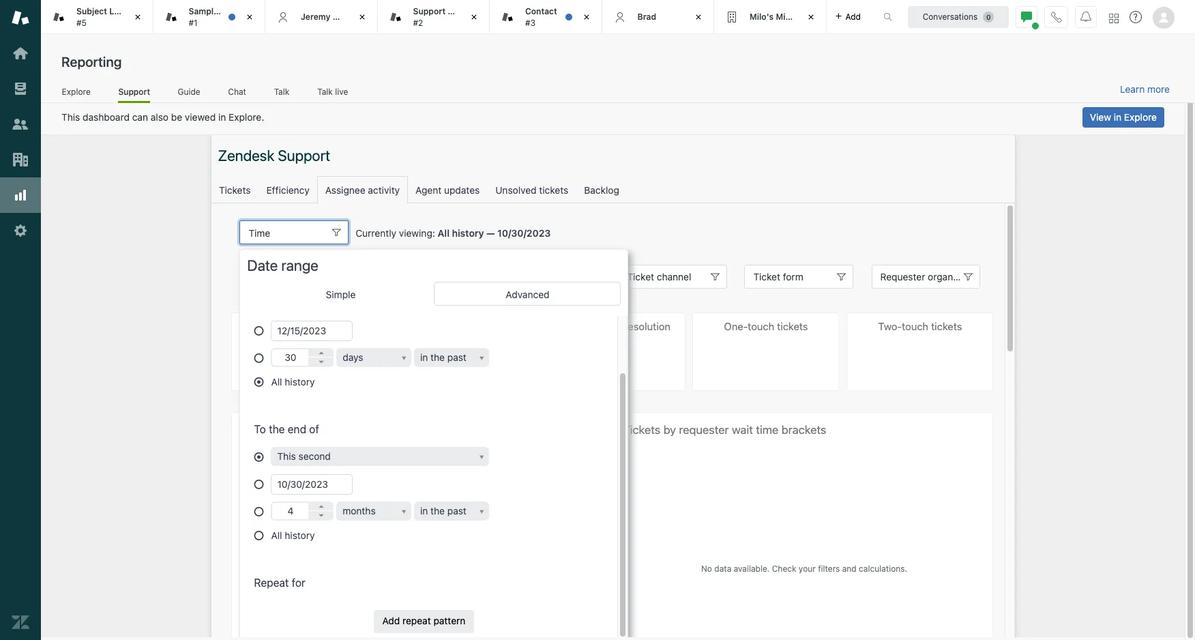 Task type: describe. For each thing, give the bounding box(es) containing it.
add button
[[827, 0, 869, 33]]

contact
[[525, 6, 557, 16]]

contact #3
[[525, 6, 557, 28]]

viewed
[[185, 111, 216, 123]]

be
[[171, 111, 182, 123]]

view
[[1090, 111, 1112, 123]]

miller
[[333, 11, 355, 22]]

1 close image from the left
[[131, 10, 144, 24]]

explore inside button
[[1125, 111, 1157, 123]]

support link
[[118, 86, 150, 103]]

#1 tab
[[153, 0, 265, 34]]

close image for jeremy miller 'tab'
[[355, 10, 369, 24]]

#5
[[76, 17, 87, 28]]

get started image
[[12, 44, 29, 62]]

can
[[132, 111, 148, 123]]

talk link
[[274, 86, 290, 101]]

talk for talk
[[274, 86, 290, 97]]

dashboard
[[83, 111, 130, 123]]

button displays agent's chat status as online. image
[[1022, 11, 1033, 22]]

brad tab
[[602, 0, 715, 34]]

close image inside #1 tab
[[243, 10, 257, 24]]

conversations
[[923, 11, 978, 21]]

support for support
[[118, 86, 150, 97]]

this
[[61, 111, 80, 123]]

tab containing subject line
[[41, 0, 153, 34]]

talk for talk live
[[318, 86, 333, 97]]

#3
[[525, 17, 536, 28]]

zendesk products image
[[1110, 13, 1119, 23]]

admin image
[[12, 222, 29, 240]]

zendesk image
[[12, 614, 29, 631]]

add
[[846, 11, 861, 21]]

support outreach #2
[[413, 6, 485, 28]]

guide link
[[178, 86, 201, 101]]

organizations image
[[12, 151, 29, 169]]



Task type: vqa. For each thing, say whether or not it's contained in the screenshot.
DASHBOARD
yes



Task type: locate. For each thing, give the bounding box(es) containing it.
reporting
[[61, 54, 122, 70]]

1 vertical spatial explore
[[1125, 111, 1157, 123]]

jeremy miller
[[301, 11, 355, 22]]

in right viewed
[[218, 111, 226, 123]]

support
[[413, 6, 446, 16], [118, 86, 150, 97]]

in right view
[[1114, 111, 1122, 123]]

tab
[[41, 0, 153, 34], [378, 0, 490, 34], [490, 0, 602, 34], [715, 0, 827, 34]]

close image for fourth tab from the left
[[804, 10, 818, 24]]

close image inside jeremy miller 'tab'
[[355, 10, 369, 24]]

0 horizontal spatial explore
[[62, 86, 91, 97]]

in inside button
[[1114, 111, 1122, 123]]

close image for the brad tab
[[692, 10, 706, 24]]

4 tab from the left
[[715, 0, 827, 34]]

support up can
[[118, 86, 150, 97]]

1 close image from the left
[[243, 10, 257, 24]]

get help image
[[1130, 11, 1142, 23]]

2 tab from the left
[[378, 0, 490, 34]]

1 in from the left
[[218, 111, 226, 123]]

conversations button
[[908, 6, 1009, 28]]

this dashboard can also be viewed in explore.
[[61, 111, 264, 123]]

explore link
[[61, 86, 91, 101]]

outreach
[[448, 6, 485, 16]]

notifications image
[[1081, 11, 1092, 22]]

learn more
[[1121, 83, 1170, 95]]

jeremy miller tab
[[265, 0, 378, 34]]

explore.
[[229, 111, 264, 123]]

learn more link
[[1121, 83, 1170, 96]]

view in explore
[[1090, 111, 1157, 123]]

1 talk from the left
[[274, 86, 290, 97]]

explore
[[62, 86, 91, 97], [1125, 111, 1157, 123]]

close image left add popup button at the top right of page
[[804, 10, 818, 24]]

0 vertical spatial support
[[413, 6, 446, 16]]

2 in from the left
[[1114, 111, 1122, 123]]

learn
[[1121, 83, 1145, 95]]

1 horizontal spatial explore
[[1125, 111, 1157, 123]]

in
[[218, 111, 226, 123], [1114, 111, 1122, 123]]

support inside support outreach #2
[[413, 6, 446, 16]]

3 close image from the left
[[467, 10, 481, 24]]

zendesk support image
[[12, 9, 29, 27]]

chat
[[228, 86, 246, 97]]

close image right #1
[[243, 10, 257, 24]]

view in explore button
[[1083, 107, 1165, 128]]

talk right chat
[[274, 86, 290, 97]]

jeremy
[[301, 11, 331, 22]]

support for support outreach #2
[[413, 6, 446, 16]]

0 horizontal spatial in
[[218, 111, 226, 123]]

0 vertical spatial explore
[[62, 86, 91, 97]]

main element
[[0, 0, 41, 640]]

subject line #5
[[76, 6, 126, 28]]

also
[[151, 111, 169, 123]]

explore up this
[[62, 86, 91, 97]]

2 close image from the left
[[580, 10, 593, 24]]

close image right miller
[[355, 10, 369, 24]]

1 vertical spatial support
[[118, 86, 150, 97]]

close image right line
[[131, 10, 144, 24]]

0 horizontal spatial close image
[[131, 10, 144, 24]]

talk live
[[318, 86, 348, 97]]

1 horizontal spatial close image
[[580, 10, 593, 24]]

talk inside talk live link
[[318, 86, 333, 97]]

tab containing support outreach
[[378, 0, 490, 34]]

1 horizontal spatial support
[[413, 6, 446, 16]]

3 tab from the left
[[490, 0, 602, 34]]

explore down learn more link
[[1125, 111, 1157, 123]]

close image right the brad
[[692, 10, 706, 24]]

0 horizontal spatial support
[[118, 86, 150, 97]]

close image right contact #3
[[580, 10, 593, 24]]

guide
[[178, 86, 200, 97]]

customers image
[[12, 115, 29, 133]]

4 close image from the left
[[692, 10, 706, 24]]

live
[[335, 86, 348, 97]]

close image inside the brad tab
[[692, 10, 706, 24]]

subject
[[76, 6, 107, 16]]

1 horizontal spatial in
[[1114, 111, 1122, 123]]

2 close image from the left
[[355, 10, 369, 24]]

support up "#2"
[[413, 6, 446, 16]]

close image right "#2"
[[467, 10, 481, 24]]

talk left the live
[[318, 86, 333, 97]]

close image for tab containing support outreach
[[467, 10, 481, 24]]

tabs tab list
[[41, 0, 869, 34]]

chat link
[[228, 86, 247, 101]]

1 tab from the left
[[41, 0, 153, 34]]

5 close image from the left
[[804, 10, 818, 24]]

brad
[[638, 11, 657, 22]]

talk
[[274, 86, 290, 97], [318, 86, 333, 97]]

#1
[[189, 17, 198, 28]]

reporting image
[[12, 186, 29, 204]]

talk live link
[[317, 86, 349, 101]]

talk inside talk link
[[274, 86, 290, 97]]

close image
[[243, 10, 257, 24], [355, 10, 369, 24], [467, 10, 481, 24], [692, 10, 706, 24], [804, 10, 818, 24]]

more
[[1148, 83, 1170, 95]]

1 horizontal spatial talk
[[318, 86, 333, 97]]

#2
[[413, 17, 423, 28]]

2 talk from the left
[[318, 86, 333, 97]]

line
[[109, 6, 126, 16]]

tab containing contact
[[490, 0, 602, 34]]

views image
[[12, 80, 29, 98]]

0 horizontal spatial talk
[[274, 86, 290, 97]]

close image
[[131, 10, 144, 24], [580, 10, 593, 24]]



